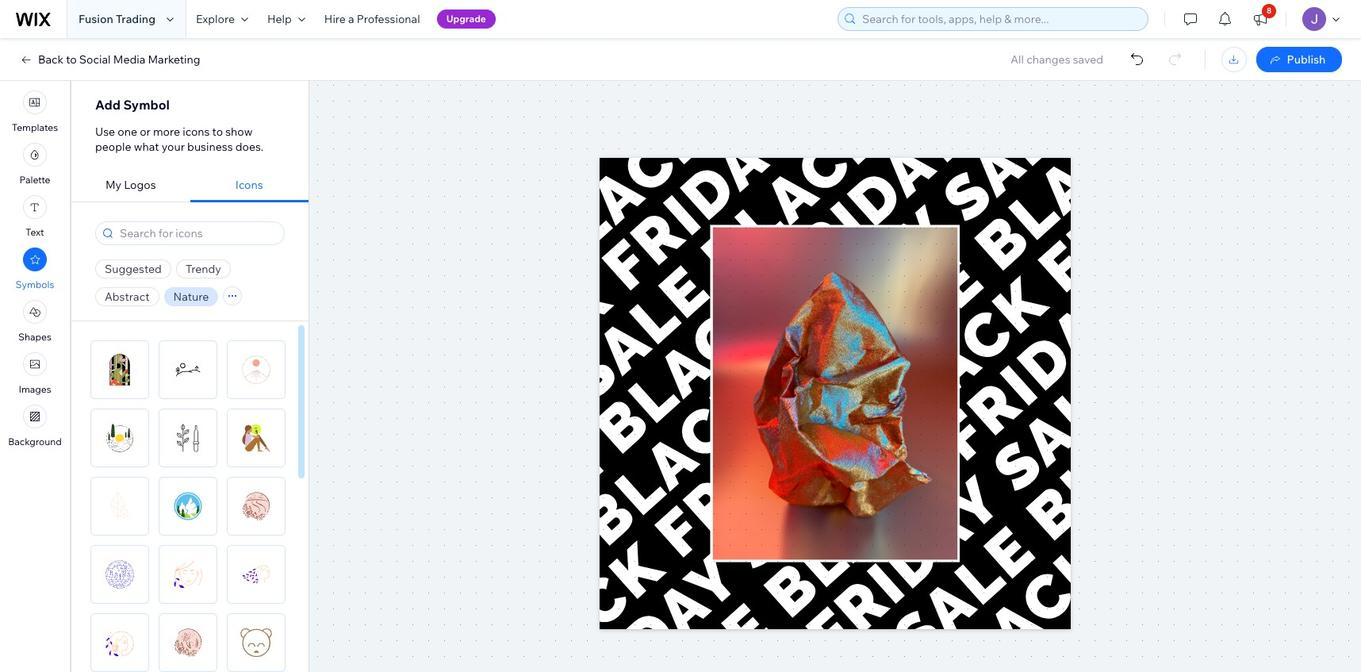 Task type: locate. For each thing, give the bounding box(es) containing it.
use one or more icons to show people what your business does.
[[95, 125, 264, 154]]

media
[[113, 52, 145, 67]]

nature
[[173, 289, 209, 303]]

professional
[[357, 12, 420, 26]]

shapes
[[18, 331, 52, 343]]

does.
[[235, 140, 264, 154]]

marketing
[[148, 52, 200, 67]]

background
[[8, 436, 62, 447]]

templates button
[[12, 90, 58, 133]]

to inside use one or more icons to show people what your business does.
[[212, 125, 223, 139]]

tab list
[[71, 168, 309, 202]]

to
[[66, 52, 77, 67], [212, 125, 223, 139]]

1 vertical spatial to
[[212, 125, 223, 139]]

8 button
[[1243, 0, 1278, 38]]

all changes saved
[[1011, 52, 1104, 67]]

icons button
[[190, 168, 309, 202]]

what
[[134, 140, 159, 154]]

logos
[[124, 178, 156, 192]]

publish button
[[1257, 47, 1342, 72]]

show
[[225, 125, 253, 139]]

Search for icons field
[[115, 222, 279, 244]]

all
[[1011, 52, 1024, 67]]

to right the back
[[66, 52, 77, 67]]

people
[[95, 140, 131, 154]]

help
[[267, 12, 292, 26]]

my
[[105, 178, 122, 192]]

1 horizontal spatial to
[[212, 125, 223, 139]]

business
[[187, 140, 233, 154]]

to up business
[[212, 125, 223, 139]]

8
[[1267, 6, 1272, 16]]

shapes button
[[18, 300, 52, 343]]

background button
[[8, 405, 62, 447]]

0 horizontal spatial to
[[66, 52, 77, 67]]

0 vertical spatial to
[[66, 52, 77, 67]]

your
[[162, 140, 185, 154]]

add
[[95, 97, 121, 113]]

menu
[[0, 86, 70, 452]]

icons
[[183, 125, 210, 139]]



Task type: vqa. For each thing, say whether or not it's contained in the screenshot.
Home link
no



Task type: describe. For each thing, give the bounding box(es) containing it.
trading
[[116, 12, 156, 26]]

back to social media marketing button
[[19, 52, 200, 67]]

hire a professional link
[[315, 0, 430, 38]]

explore
[[196, 12, 235, 26]]

fusion trading
[[79, 12, 156, 26]]

more
[[153, 125, 180, 139]]

symbols button
[[16, 248, 54, 290]]

hire
[[324, 12, 346, 26]]

saved
[[1073, 52, 1104, 67]]

Search for tools, apps, help & more... field
[[858, 8, 1143, 30]]

images button
[[19, 352, 51, 395]]

text
[[26, 226, 44, 238]]

suggested
[[105, 262, 162, 276]]

symbols
[[16, 278, 54, 290]]

help button
[[258, 0, 315, 38]]

menu containing templates
[[0, 86, 70, 452]]

templates
[[12, 121, 58, 133]]

my logos button
[[71, 168, 190, 202]]

a
[[348, 12, 354, 26]]

upgrade
[[446, 13, 486, 25]]

add symbol
[[95, 97, 170, 113]]

images
[[19, 383, 51, 395]]

icons
[[235, 178, 263, 192]]

back to social media marketing
[[38, 52, 200, 67]]

one
[[118, 125, 137, 139]]

trendy
[[186, 262, 221, 276]]

upgrade button
[[437, 10, 496, 29]]

symbol
[[123, 97, 170, 113]]

social
[[79, 52, 111, 67]]

text button
[[23, 195, 47, 238]]

back
[[38, 52, 64, 67]]

hire a professional
[[324, 12, 420, 26]]

use
[[95, 125, 115, 139]]

tab list containing my logos
[[71, 168, 309, 202]]

changes
[[1027, 52, 1071, 67]]

palette button
[[19, 143, 50, 186]]

publish
[[1287, 52, 1326, 67]]

abstract
[[105, 289, 150, 303]]

or
[[140, 125, 151, 139]]

my logos
[[105, 178, 156, 192]]

palette
[[19, 174, 50, 186]]

fusion
[[79, 12, 113, 26]]



